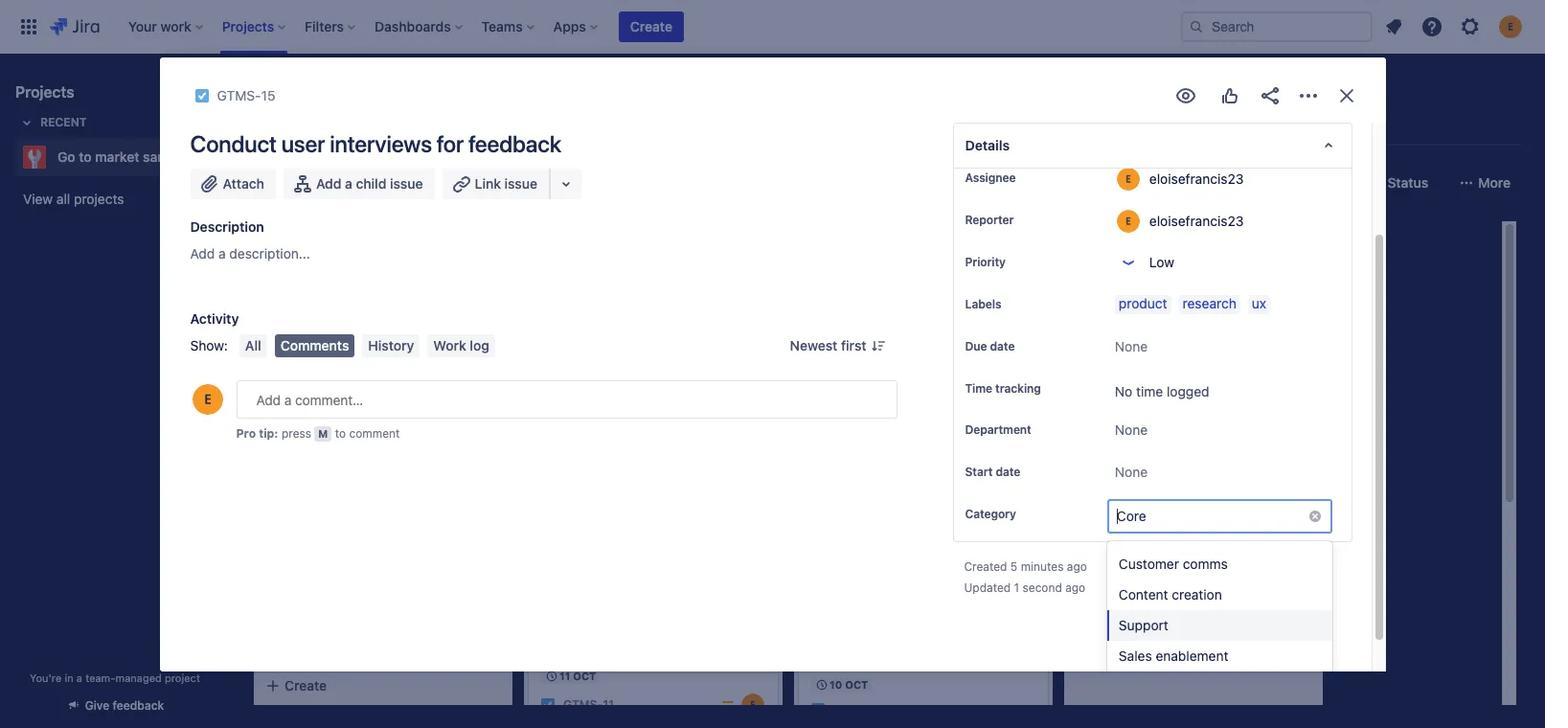 Task type: describe. For each thing, give the bounding box(es) containing it.
oct for 10 oct
[[845, 678, 868, 691]]

0 horizontal spatial eloisefrancis23 image
[[450, 168, 481, 198]]

created
[[964, 560, 1007, 574]]

start
[[965, 465, 993, 479]]

0 vertical spatial ago
[[1067, 560, 1087, 574]]

market
[[95, 149, 139, 165]]

create button inside the primary element
[[619, 11, 684, 42]]

16
[[333, 376, 346, 390]]

content creation
[[1119, 587, 1222, 603]]

sales enablement
[[1119, 648, 1229, 664]]

summary link
[[253, 111, 321, 146]]

link issue button
[[442, 169, 551, 199]]

calendar link
[[443, 111, 507, 146]]

priority
[[965, 255, 1006, 269]]

description
[[190, 218, 264, 235]]

feedback inside 'give feedback' button
[[113, 698, 164, 713]]

assignee
[[965, 171, 1016, 185]]

sales for sales kickoff
[[270, 424, 303, 441]]

customer
[[1119, 556, 1179, 572]]

history button
[[363, 334, 420, 357]]

list link
[[397, 111, 427, 146]]

Search board text field
[[255, 170, 400, 196]]

new feature naming
[[1081, 451, 1205, 468]]

newest first image
[[870, 338, 886, 354]]

30
[[560, 378, 574, 391]]

settings
[[1017, 120, 1068, 136]]

0 vertical spatial task image
[[194, 88, 209, 103]]

guides
[[1178, 286, 1219, 303]]

1 vertical spatial task image
[[270, 376, 286, 391]]

timeline link
[[523, 111, 584, 146]]

gtms-16 link
[[293, 375, 346, 391]]

vote options: no one has voted for this issue yet. image
[[1218, 84, 1241, 107]]

1 issue from the left
[[390, 175, 423, 192]]

2
[[1162, 236, 1170, 252]]

start date
[[965, 465, 1021, 479]]

positioning
[[855, 286, 923, 303]]

14 november 2023 image
[[274, 351, 289, 366]]

create inside the primary element
[[630, 18, 673, 34]]

projects
[[74, 191, 124, 207]]

gtms-13
[[1104, 403, 1156, 417]]

01
[[1100, 378, 1113, 391]]

5
[[1011, 560, 1018, 574]]

first
[[841, 337, 867, 354]]

user
[[281, 130, 325, 157]]

add for add a description...
[[190, 245, 215, 262]]

add a description...
[[190, 245, 310, 262]]

research
[[1183, 295, 1237, 311]]

go
[[57, 149, 75, 165]]

gtms- for 15
[[217, 87, 261, 103]]

give feedback
[[85, 698, 164, 713]]

sample
[[143, 149, 189, 165]]

you're
[[30, 672, 62, 684]]

30 october 2023 image
[[544, 377, 560, 393]]

child
[[356, 175, 387, 192]]

add people image
[[492, 171, 515, 194]]

copy link to issue image
[[272, 87, 287, 103]]

tracking
[[995, 381, 1041, 396]]

feature
[[811, 432, 858, 448]]

m
[[318, 427, 328, 440]]

2 issue from the left
[[505, 175, 538, 192]]

press
[[282, 426, 311, 441]]

project settings link
[[964, 111, 1072, 146]]

project settings
[[968, 120, 1068, 136]]

gtms-14
[[1104, 518, 1157, 532]]

copy
[[946, 432, 976, 448]]

low image
[[477, 376, 492, 391]]

list
[[401, 120, 424, 136]]

team-
[[85, 672, 115, 684]]

1 horizontal spatial 11
[[603, 698, 614, 712]]

create product guides
[[1081, 286, 1219, 303]]

share image
[[1258, 84, 1281, 107]]

managed
[[115, 672, 162, 684]]

customer comms
[[1119, 556, 1228, 572]]

to
[[283, 238, 298, 250]]

projects
[[15, 83, 74, 101]]

work log
[[433, 337, 489, 354]]

you're in a team-managed project
[[30, 672, 200, 684]]

time
[[965, 381, 993, 396]]

labels
[[965, 297, 1002, 311]]

tip:
[[259, 426, 278, 441]]

medium image
[[720, 697, 736, 713]]

clear image
[[1307, 509, 1323, 524]]

30 oct
[[560, 378, 600, 391]]

view all projects link
[[15, 182, 215, 217]]

task image for gtms-11
[[540, 697, 556, 713]]

6
[[873, 703, 881, 717]]

none for start date
[[1115, 464, 1148, 480]]

add a child issue button
[[284, 169, 434, 199]]

category
[[965, 507, 1016, 522]]

30 october 2023 image
[[544, 377, 560, 393]]

conduct
[[190, 130, 277, 157]]

content
[[1119, 587, 1168, 603]]

time
[[1136, 383, 1163, 400]]

reporter pin to top. only you can see pinned fields. image
[[1018, 213, 1033, 228]]

give feedback button
[[54, 690, 176, 721]]

link issue
[[475, 175, 538, 192]]

second
[[1023, 581, 1062, 595]]

no time logged
[[1115, 383, 1210, 400]]

11 october 2023 image
[[544, 669, 560, 684]]

date for start date
[[996, 465, 1021, 479]]

oct for 30 oct
[[577, 378, 600, 391]]

watch options: you are not watching this issue, 0 people watching image
[[1174, 84, 1197, 107]]

give
[[85, 698, 110, 713]]

0 horizontal spatial a
[[76, 672, 82, 684]]

all
[[56, 191, 70, 207]]

14 nov
[[289, 352, 329, 364]]

project
[[165, 672, 200, 684]]

15
[[261, 87, 275, 103]]

all
[[245, 337, 261, 354]]



Task type: vqa. For each thing, say whether or not it's contained in the screenshot.
Automation image at the right of the page
no



Task type: locate. For each thing, give the bounding box(es) containing it.
gtms- down 11 oct
[[563, 698, 603, 712]]

view all projects
[[23, 191, 124, 207]]

collapse recent projects image
[[15, 111, 38, 134]]

13
[[1143, 403, 1156, 417]]

updated
[[964, 581, 1011, 595]]

low
[[1150, 254, 1175, 270]]

11
[[560, 670, 570, 682], [603, 698, 614, 712]]

1 horizontal spatial to
[[335, 426, 346, 441]]

new
[[902, 306, 927, 322]]

product inside conduct user interviews for feedback dialog
[[1119, 295, 1168, 311]]

timeline
[[527, 120, 580, 136]]

for inside dialog
[[437, 130, 464, 157]]

ux
[[1252, 295, 1267, 311]]

work
[[433, 337, 466, 354]]

feature
[[931, 306, 975, 322], [1112, 451, 1156, 468]]

10 october 2023 image
[[814, 677, 830, 693], [814, 677, 830, 693]]

add inside button
[[316, 175, 342, 192]]

0 vertical spatial feature
[[931, 306, 975, 322]]

gtms- up the customer in the bottom right of the page
[[1104, 518, 1143, 532]]

newest first
[[790, 337, 867, 354]]

done image
[[1265, 517, 1280, 533]]

0 vertical spatial for
[[437, 130, 464, 157]]

0 horizontal spatial for
[[437, 130, 464, 157]]

attach
[[223, 175, 264, 192]]

14 left nov
[[289, 352, 302, 364]]

pro tip: press m to comment
[[236, 426, 400, 441]]

gtms- for 6
[[834, 703, 873, 717]]

gtms- for 16
[[293, 376, 333, 390]]

a right in at the left of page
[[76, 672, 82, 684]]

2 none from the top
[[1115, 422, 1148, 438]]

2 eloisefrancis23 from the top
[[1150, 212, 1244, 228]]

team
[[356, 697, 387, 714]]

primary element
[[11, 0, 1181, 54]]

creation
[[1172, 587, 1222, 603]]

0 horizontal spatial to
[[79, 149, 92, 165]]

eloisefrancis23 for reporter
[[1150, 212, 1244, 228]]

ago
[[1067, 560, 1087, 574], [1066, 581, 1086, 595]]

Search field
[[1181, 11, 1373, 42]]

1 vertical spatial eloisefrancis23 image
[[742, 548, 765, 571]]

sales for sales enablement
[[1119, 648, 1152, 664]]

1 vertical spatial 14
[[1143, 518, 1157, 532]]

gtms-16
[[293, 376, 346, 390]]

1 horizontal spatial add
[[316, 175, 342, 192]]

0 horizontal spatial sales
[[270, 424, 303, 441]]

0 vertical spatial a
[[345, 175, 352, 192]]

oct up the gtms-11 at the left bottom of the page
[[573, 670, 596, 682]]

a down description
[[218, 245, 226, 262]]

feedback up link issue
[[468, 130, 561, 157]]

1 none from the top
[[1115, 338, 1148, 354]]

profile image of eloisefrancis23 image
[[192, 384, 223, 415]]

log
[[470, 337, 489, 354]]

high image
[[1017, 383, 1033, 399], [1017, 702, 1033, 718]]

menu bar containing all
[[236, 334, 499, 357]]

for inside create positioning and messaging for new feature
[[881, 306, 898, 322]]

task image down 14 november 2023 image
[[270, 376, 286, 391]]

0 vertical spatial eloisefrancis23 image
[[450, 168, 481, 198]]

feature down and
[[931, 306, 975, 322]]

go to market sample
[[57, 149, 189, 165]]

eloisefrancis23 down the details element
[[1150, 170, 1244, 186]]

gtms-11
[[563, 698, 614, 712]]

0 horizontal spatial 11
[[560, 670, 570, 682]]

and
[[927, 286, 950, 303]]

ago right minutes
[[1067, 560, 1087, 574]]

0 horizontal spatial task image
[[194, 88, 209, 103]]

no
[[1115, 383, 1133, 400]]

blitz with dev team
[[270, 697, 387, 714]]

sales inside conduct user interviews for feedback dialog
[[1119, 648, 1152, 664]]

0 vertical spatial to
[[79, 149, 92, 165]]

jira image
[[50, 15, 99, 38], [50, 15, 99, 38]]

add a child issue
[[316, 175, 423, 192]]

none for department
[[1115, 422, 1148, 438]]

created 5 minutes ago updated 1 second ago
[[964, 560, 1087, 595]]

feedback down managed
[[113, 698, 164, 713]]

task image
[[194, 88, 209, 103], [270, 376, 286, 391]]

10
[[830, 678, 842, 691]]

research link
[[1179, 295, 1241, 314]]

1 vertical spatial to
[[335, 426, 346, 441]]

date for due date
[[990, 339, 1015, 354]]

feature right new
[[1112, 451, 1156, 468]]

menu bar
[[236, 334, 499, 357]]

release
[[861, 432, 906, 448]]

tab list
[[241, 111, 1534, 146]]

task image for gtms-6
[[811, 702, 826, 718]]

1 high image from the top
[[1017, 383, 1033, 399]]

nov
[[305, 352, 329, 364]]

0 horizontal spatial task image
[[540, 697, 556, 713]]

to right m
[[335, 426, 346, 441]]

conduct user interviews for feedback dialog
[[160, 0, 1386, 710]]

search image
[[1189, 19, 1204, 34]]

1
[[1014, 581, 1020, 595]]

none for due date
[[1115, 338, 1148, 354]]

feedback inside conduct user interviews for feedback dialog
[[468, 130, 561, 157]]

to do
[[283, 238, 317, 250]]

view
[[23, 191, 53, 207]]

gtms- for 14
[[1104, 518, 1143, 532]]

0 horizontal spatial issue
[[390, 175, 423, 192]]

none right new
[[1115, 464, 1148, 480]]

0 vertical spatial add
[[316, 175, 342, 192]]

0 vertical spatial sales
[[270, 424, 303, 441]]

all button
[[239, 334, 267, 357]]

launched 2
[[1093, 236, 1170, 252]]

recent
[[40, 115, 87, 129]]

14 november 2023 image
[[274, 351, 289, 366]]

highest image
[[1288, 517, 1303, 533]]

gtms- inside 'link'
[[217, 87, 261, 103]]

for right list link
[[437, 130, 464, 157]]

1 horizontal spatial 14
[[1143, 518, 1157, 532]]

0 vertical spatial create button
[[619, 11, 684, 42]]

issue right child
[[390, 175, 423, 192]]

to
[[79, 149, 92, 165], [335, 426, 346, 441]]

none
[[1115, 338, 1148, 354], [1115, 422, 1148, 438], [1115, 464, 1148, 480]]

eloisefrancis23 up 2
[[1150, 212, 1244, 228]]

create banner
[[0, 0, 1545, 54]]

core
[[1117, 508, 1147, 524]]

gtms- for 11
[[563, 698, 603, 712]]

add down description
[[190, 245, 215, 262]]

gtms- left copy link to issue "icon"
[[217, 87, 261, 103]]

1 vertical spatial feature
[[1112, 451, 1156, 468]]

2 high image from the top
[[1017, 702, 1033, 718]]

1 horizontal spatial for
[[881, 306, 898, 322]]

0 vertical spatial feedback
[[468, 130, 561, 157]]

1 vertical spatial date
[[996, 465, 1021, 479]]

actions image
[[1297, 84, 1320, 107]]

date right start
[[996, 465, 1021, 479]]

1 vertical spatial 11
[[603, 698, 614, 712]]

oct right "30"
[[577, 378, 600, 391]]

messaging
[[811, 306, 877, 322]]

3 none from the top
[[1115, 464, 1148, 480]]

gtms- down 10 oct
[[834, 703, 873, 717]]

task image left gtms-15 'link'
[[194, 88, 209, 103]]

add left child
[[316, 175, 342, 192]]

dev
[[330, 697, 353, 714]]

work log button
[[428, 334, 495, 357]]

a inside button
[[345, 175, 352, 192]]

gtms- down 14 nov
[[293, 376, 333, 390]]

for down positioning
[[881, 306, 898, 322]]

a for description...
[[218, 245, 226, 262]]

0 vertical spatial date
[[990, 339, 1015, 354]]

a left child
[[345, 175, 352, 192]]

to inside conduct user interviews for feedback dialog
[[335, 426, 346, 441]]

issue
[[390, 175, 423, 192], [505, 175, 538, 192]]

calendar
[[447, 120, 504, 136]]

create column image
[[1342, 229, 1365, 252]]

feature inside create positioning and messaging for new feature
[[931, 306, 975, 322]]

1 vertical spatial high image
[[1017, 702, 1033, 718]]

create inside create positioning and messaging for new feature
[[811, 286, 852, 303]]

issue right link at the top left of page
[[505, 175, 538, 192]]

labels pin to top. only you can see pinned fields. image
[[1005, 297, 1021, 312]]

pro
[[236, 426, 256, 441]]

gtms-11 link
[[563, 697, 614, 713]]

gtms-
[[217, 87, 261, 103], [293, 376, 333, 390], [1104, 403, 1143, 417], [1104, 518, 1143, 532], [563, 698, 603, 712], [834, 703, 873, 717]]

show:
[[190, 337, 228, 354]]

1 vertical spatial a
[[218, 245, 226, 262]]

gtms-13 link
[[1104, 402, 1156, 418]]

due
[[965, 339, 987, 354]]

01 oct
[[1100, 378, 1138, 391]]

1 vertical spatial ago
[[1066, 581, 1086, 595]]

done image
[[1265, 517, 1280, 533]]

2 vertical spatial a
[[76, 672, 82, 684]]

details element
[[953, 123, 1352, 169]]

oct right 01
[[1115, 378, 1138, 391]]

department pin to top. only you can see pinned fields. image
[[1035, 423, 1051, 438]]

0 horizontal spatial add
[[190, 245, 215, 262]]

gtms-6
[[834, 703, 881, 717]]

1 vertical spatial for
[[881, 306, 898, 322]]

2 horizontal spatial a
[[345, 175, 352, 192]]

11 oct
[[560, 670, 596, 682]]

assignee pin to top. only you can see pinned fields. image
[[1020, 171, 1035, 186]]

Add a comment… field
[[236, 380, 897, 419]]

0 vertical spatial high image
[[1017, 383, 1033, 399]]

0 vertical spatial 14
[[289, 352, 302, 364]]

1 horizontal spatial feedback
[[468, 130, 561, 157]]

ux link
[[1248, 295, 1270, 314]]

support
[[1119, 617, 1169, 634]]

do
[[301, 238, 317, 250]]

gtms- down no
[[1104, 403, 1143, 417]]

1 horizontal spatial a
[[218, 245, 226, 262]]

activity
[[190, 310, 239, 327]]

1 vertical spatial eloisefrancis23
[[1150, 212, 1244, 228]]

blitz
[[270, 697, 297, 714]]

to right "go"
[[79, 149, 92, 165]]

kickoff
[[307, 424, 349, 441]]

0 horizontal spatial feature
[[931, 306, 975, 322]]

comments
[[280, 337, 349, 354]]

a for child
[[345, 175, 352, 192]]

date left due date pin to top. only you can see pinned fields. icon
[[990, 339, 1015, 354]]

oct for 01 oct
[[1115, 378, 1138, 391]]

none up 01 oct
[[1115, 338, 1148, 354]]

1 vertical spatial feedback
[[113, 698, 164, 713]]

1 horizontal spatial task image
[[811, 702, 826, 718]]

time tracking
[[965, 381, 1041, 396]]

1 horizontal spatial feature
[[1112, 451, 1156, 468]]

gtms-15
[[217, 87, 275, 103]]

sales left m
[[270, 424, 303, 441]]

gtms- for 13
[[1104, 403, 1143, 417]]

new
[[1081, 451, 1108, 468]]

add for add a child issue
[[316, 175, 342, 192]]

task image left 'gtms-6' link
[[811, 702, 826, 718]]

conduct user interviews for feedback
[[190, 130, 561, 157]]

description...
[[229, 245, 310, 262]]

none down gtms-13 link
[[1115, 422, 1148, 438]]

1 vertical spatial none
[[1115, 422, 1148, 438]]

1 horizontal spatial sales
[[1119, 648, 1152, 664]]

details
[[965, 137, 1010, 153]]

gtms-14 link
[[1104, 517, 1157, 533]]

tab list containing board
[[241, 111, 1534, 146]]

gtms-6 link
[[834, 702, 881, 718]]

due date
[[965, 339, 1015, 354]]

due date pin to top. only you can see pinned fields. image
[[1019, 339, 1034, 354]]

0 horizontal spatial 14
[[289, 352, 302, 364]]

0 vertical spatial eloisefrancis23
[[1150, 170, 1244, 186]]

ago right second
[[1066, 581, 1086, 595]]

summary
[[257, 120, 317, 136]]

2 vertical spatial none
[[1115, 464, 1148, 480]]

oct right 10
[[845, 678, 868, 691]]

task image
[[540, 697, 556, 713], [811, 702, 826, 718]]

0 horizontal spatial create button
[[254, 669, 513, 703]]

menu bar inside conduct user interviews for feedback dialog
[[236, 334, 499, 357]]

board
[[340, 120, 378, 136]]

1 eloisefrancis23 from the top
[[1150, 170, 1244, 186]]

1 horizontal spatial issue
[[505, 175, 538, 192]]

eloisefrancis23 for assignee
[[1150, 170, 1244, 186]]

1 vertical spatial sales
[[1119, 648, 1152, 664]]

1 vertical spatial add
[[190, 245, 215, 262]]

go to market sample link
[[15, 138, 207, 176]]

14 up the customer in the bottom right of the page
[[1143, 518, 1157, 532]]

oct for 11 oct
[[573, 670, 596, 682]]

1 horizontal spatial eloisefrancis23 image
[[742, 548, 765, 571]]

eloisefrancis23 image
[[450, 168, 481, 198], [742, 548, 765, 571]]

sales down support
[[1119, 648, 1152, 664]]

reporter
[[965, 213, 1014, 227]]

interviews
[[330, 130, 432, 157]]

0 vertical spatial 11
[[560, 670, 570, 682]]

1 horizontal spatial task image
[[270, 376, 286, 391]]

product
[[1125, 286, 1174, 303], [1119, 295, 1168, 311]]

feedback
[[468, 130, 561, 157], [113, 698, 164, 713]]

a
[[345, 175, 352, 192], [218, 245, 226, 262], [76, 672, 82, 684]]

1 horizontal spatial create button
[[619, 11, 684, 42]]

task image down 11 october 2023 image
[[540, 697, 556, 713]]

close image
[[1335, 84, 1358, 107]]

11 october 2023 image
[[544, 669, 560, 684]]

1 vertical spatial create button
[[254, 669, 513, 703]]

0 horizontal spatial feedback
[[113, 698, 164, 713]]

0 vertical spatial none
[[1115, 338, 1148, 354]]



